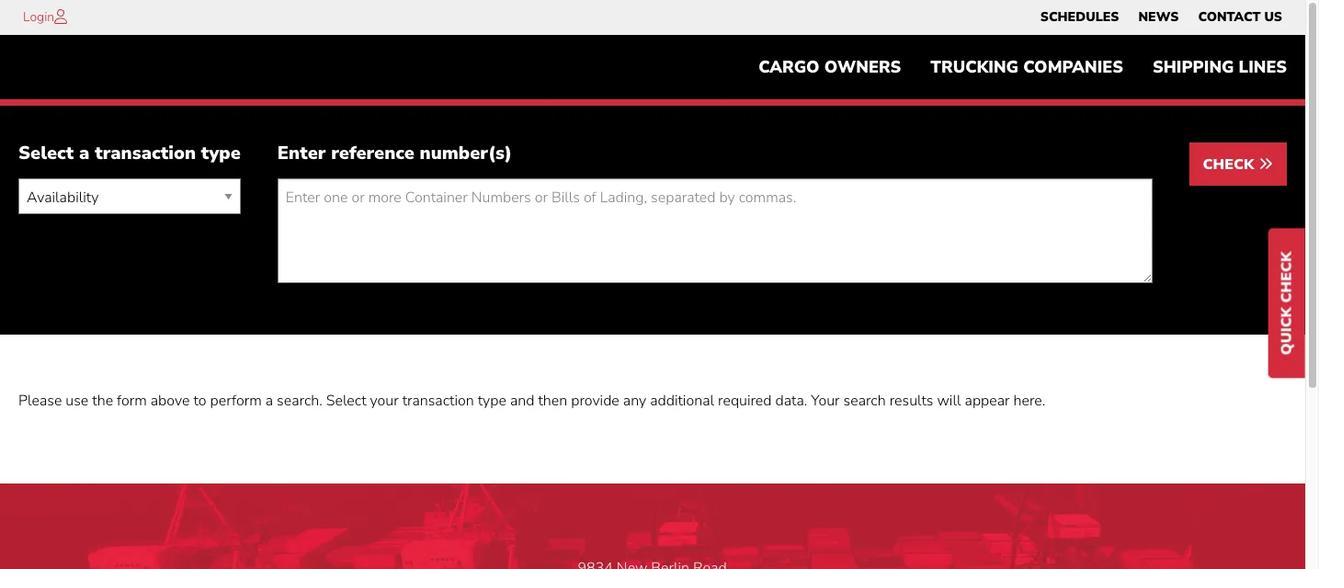 Task type: locate. For each thing, give the bounding box(es) containing it.
here.
[[1014, 391, 1046, 411]]

menu bar down schedules link
[[744, 49, 1302, 86]]

0 vertical spatial a
[[79, 141, 90, 166]]

news
[[1139, 8, 1179, 26]]

login link
[[23, 8, 54, 26]]

0 horizontal spatial a
[[79, 141, 90, 166]]

cargo owners
[[759, 56, 901, 78]]

contact us link
[[1198, 5, 1283, 30]]

additional
[[650, 391, 714, 411]]

check
[[1203, 155, 1259, 175], [1277, 251, 1297, 303]]

form
[[117, 391, 147, 411]]

select a transaction type
[[18, 141, 241, 166]]

data.
[[776, 391, 808, 411]]

required
[[718, 391, 772, 411]]

1 vertical spatial select
[[326, 391, 366, 411]]

above
[[151, 391, 190, 411]]

shipping
[[1153, 56, 1234, 78]]

schedules
[[1041, 8, 1119, 26]]

appear
[[965, 391, 1010, 411]]

1 vertical spatial a
[[265, 391, 273, 411]]

please use the form above to perform a search. select your transaction type and then provide any additional required data. your search results will appear here.
[[18, 391, 1046, 411]]

type left and
[[478, 391, 507, 411]]

angle double right image
[[1259, 157, 1273, 171]]

then
[[538, 391, 568, 411]]

0 vertical spatial select
[[18, 141, 74, 166]]

1 horizontal spatial check
[[1277, 251, 1297, 303]]

check inside button
[[1203, 155, 1259, 175]]

type left enter
[[201, 141, 241, 166]]

your
[[370, 391, 399, 411]]

quick
[[1277, 307, 1297, 355]]

transaction
[[95, 141, 196, 166], [402, 391, 474, 411]]

select
[[18, 141, 74, 166], [326, 391, 366, 411]]

0 vertical spatial transaction
[[95, 141, 196, 166]]

a
[[79, 141, 90, 166], [265, 391, 273, 411]]

perform
[[210, 391, 262, 411]]

0 vertical spatial check
[[1203, 155, 1259, 175]]

1 vertical spatial menu bar
[[744, 49, 1302, 86]]

please
[[18, 391, 62, 411]]

0 horizontal spatial type
[[201, 141, 241, 166]]

menu bar up shipping
[[1031, 5, 1292, 30]]

0 vertical spatial type
[[201, 141, 241, 166]]

quick check link
[[1269, 228, 1306, 378]]

reference
[[331, 141, 415, 166]]

type
[[201, 141, 241, 166], [478, 391, 507, 411]]

menu bar
[[1031, 5, 1292, 30], [744, 49, 1302, 86]]

login
[[23, 8, 54, 26]]

enter
[[278, 141, 326, 166]]

cargo
[[759, 56, 820, 78]]

1 horizontal spatial select
[[326, 391, 366, 411]]

1 horizontal spatial transaction
[[402, 391, 474, 411]]

0 horizontal spatial check
[[1203, 155, 1259, 175]]

footer
[[0, 484, 1306, 569]]

menu bar containing cargo owners
[[744, 49, 1302, 86]]

0 vertical spatial menu bar
[[1031, 5, 1292, 30]]

the
[[92, 391, 113, 411]]

1 horizontal spatial type
[[478, 391, 507, 411]]



Task type: vqa. For each thing, say whether or not it's contained in the screenshot.
Login
yes



Task type: describe. For each thing, give the bounding box(es) containing it.
number(s)
[[420, 141, 512, 166]]

1 horizontal spatial a
[[265, 391, 273, 411]]

any
[[623, 391, 647, 411]]

cargo owners link
[[744, 49, 916, 86]]

companies
[[1024, 56, 1124, 78]]

search.
[[277, 391, 322, 411]]

your
[[811, 391, 840, 411]]

contact
[[1198, 8, 1261, 26]]

0 horizontal spatial transaction
[[95, 141, 196, 166]]

news link
[[1139, 5, 1179, 30]]

provide
[[571, 391, 620, 411]]

shipping lines
[[1153, 56, 1287, 78]]

enter reference number(s)
[[278, 141, 512, 166]]

1 vertical spatial type
[[478, 391, 507, 411]]

check button
[[1189, 143, 1287, 186]]

lines
[[1239, 56, 1287, 78]]

search
[[844, 391, 886, 411]]

menu bar containing schedules
[[1031, 5, 1292, 30]]

Enter reference number(s) text field
[[278, 179, 1153, 284]]

trucking companies
[[931, 56, 1124, 78]]

quick check
[[1277, 251, 1297, 355]]

trucking companies link
[[916, 49, 1138, 86]]

user image
[[54, 9, 67, 24]]

0 horizontal spatial select
[[18, 141, 74, 166]]

and
[[510, 391, 535, 411]]

1 vertical spatial check
[[1277, 251, 1297, 303]]

shipping lines link
[[1138, 49, 1302, 86]]

to
[[194, 391, 206, 411]]

contact us
[[1198, 8, 1283, 26]]

owners
[[825, 56, 901, 78]]

1 vertical spatial transaction
[[402, 391, 474, 411]]

use
[[66, 391, 89, 411]]

will
[[937, 391, 961, 411]]

schedules link
[[1041, 5, 1119, 30]]

trucking
[[931, 56, 1019, 78]]

us
[[1265, 8, 1283, 26]]

results
[[890, 391, 934, 411]]



